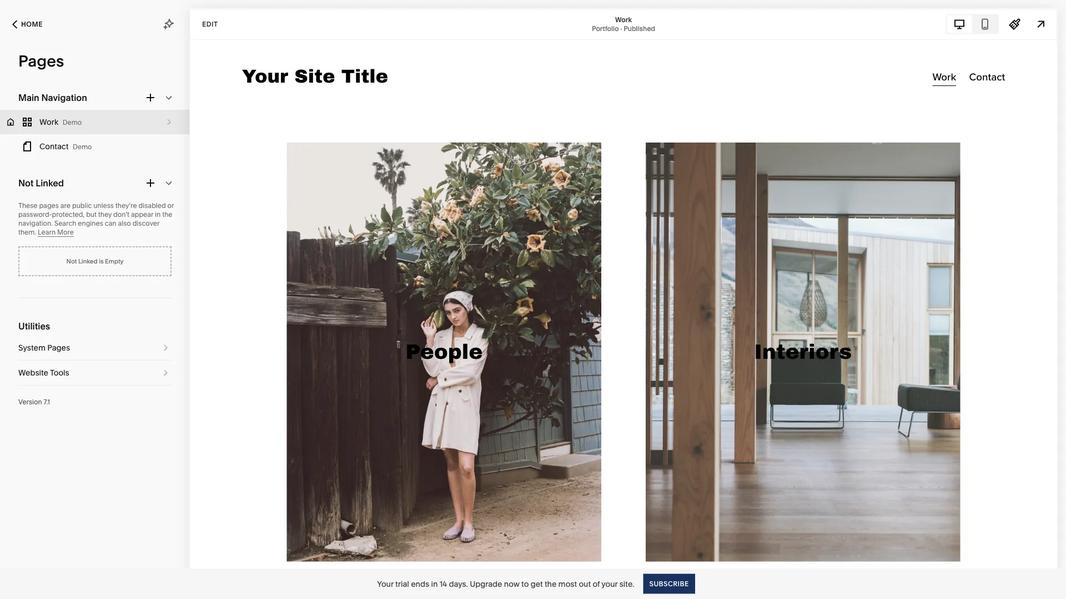 Task type: vqa. For each thing, say whether or not it's contained in the screenshot.
get
yes



Task type: locate. For each thing, give the bounding box(es) containing it.
in left the 14
[[431, 580, 438, 589]]

add a new page to the "main navigation" group image
[[144, 92, 157, 104]]

1 horizontal spatial linked
[[78, 258, 97, 265]]

home
[[21, 20, 43, 28]]

1 vertical spatial pages
[[47, 344, 70, 353]]

system
[[18, 344, 46, 353]]

home button
[[0, 12, 55, 37]]

discover
[[133, 220, 160, 228]]

out
[[579, 580, 591, 589]]

the inside these pages are public unless they're disabled or password-protected, but they don't appear in the navigation. search engines can also discover them.
[[162, 211, 172, 219]]

are
[[60, 202, 71, 210]]

demo up the contact demo
[[63, 119, 82, 127]]

add a new page to the "not linked" navigation group image
[[144, 177, 157, 189]]

work up ·
[[616, 16, 632, 24]]

demo inside the contact demo
[[73, 143, 92, 151]]

website tools
[[18, 369, 69, 378]]

demo right contact
[[73, 143, 92, 151]]

0 horizontal spatial the
[[162, 211, 172, 219]]

learn
[[38, 229, 56, 237]]

pages
[[18, 52, 64, 71], [47, 344, 70, 353]]

work
[[616, 16, 632, 24], [39, 117, 58, 127]]

1 horizontal spatial not
[[66, 258, 77, 265]]

work down 'main navigation'
[[39, 117, 58, 127]]

0 horizontal spatial not
[[18, 178, 34, 189]]

tab list
[[947, 15, 998, 33]]

0 horizontal spatial work
[[39, 117, 58, 127]]

not
[[18, 178, 34, 189], [66, 258, 77, 265]]

get
[[531, 580, 543, 589]]

1 vertical spatial work
[[39, 117, 58, 127]]

pages
[[39, 202, 59, 210]]

contact
[[39, 142, 69, 151]]

pages down home
[[18, 52, 64, 71]]

they're
[[115, 202, 137, 210]]

appear
[[131, 211, 153, 219]]

ends
[[411, 580, 429, 589]]

system pages button
[[18, 336, 172, 361]]

demo
[[63, 119, 82, 127], [73, 143, 92, 151]]

0 vertical spatial pages
[[18, 52, 64, 71]]

demo for contact
[[73, 143, 92, 151]]

the right get
[[545, 580, 557, 589]]

version 7.1
[[18, 399, 50, 407]]

work inside work portfolio · published
[[616, 16, 632, 24]]

edit
[[202, 20, 218, 28]]

the
[[162, 211, 172, 219], [545, 580, 557, 589]]

not linked is empty
[[66, 258, 124, 265]]

not down more
[[66, 258, 77, 265]]

1 horizontal spatial work
[[616, 16, 632, 24]]

1 horizontal spatial the
[[545, 580, 557, 589]]

in
[[155, 211, 161, 219], [431, 580, 438, 589]]

0 vertical spatial the
[[162, 211, 172, 219]]

work portfolio · published
[[592, 16, 656, 32]]

0 horizontal spatial in
[[155, 211, 161, 219]]

demo inside work demo
[[63, 119, 82, 127]]

more
[[57, 229, 74, 237]]

0 vertical spatial in
[[155, 211, 161, 219]]

0 vertical spatial not
[[18, 178, 34, 189]]

pages up tools
[[47, 344, 70, 353]]

pages inside 'button'
[[47, 344, 70, 353]]

in down disabled at the top left of page
[[155, 211, 161, 219]]

1 horizontal spatial in
[[431, 580, 438, 589]]

0 vertical spatial demo
[[63, 119, 82, 127]]

but
[[86, 211, 97, 219]]

main
[[18, 92, 39, 103]]

·
[[621, 24, 622, 32]]

1 vertical spatial in
[[431, 580, 438, 589]]

navigation.
[[18, 220, 53, 228]]

website tools button
[[18, 361, 172, 386]]

most
[[559, 580, 577, 589]]

the down or
[[162, 211, 172, 219]]

or
[[168, 202, 174, 210]]

1 vertical spatial demo
[[73, 143, 92, 151]]

tools
[[50, 369, 69, 378]]

also
[[118, 220, 131, 228]]

them.
[[18, 229, 36, 237]]

engines
[[78, 220, 103, 228]]

linked left is
[[78, 258, 97, 265]]

protected,
[[52, 211, 85, 219]]

0 vertical spatial work
[[616, 16, 632, 24]]

contact demo
[[39, 142, 92, 151]]

1 vertical spatial linked
[[78, 258, 97, 265]]

upgrade
[[470, 580, 502, 589]]

learn more
[[38, 229, 74, 237]]

1 vertical spatial not
[[66, 258, 77, 265]]

linked
[[36, 178, 64, 189], [78, 258, 97, 265]]

these pages are public unless they're disabled or password-protected, but they don't appear in the navigation. search engines can also discover them.
[[18, 202, 174, 237]]

utilities
[[18, 321, 50, 332]]

linked up pages
[[36, 178, 64, 189]]

0 horizontal spatial linked
[[36, 178, 64, 189]]

is
[[99, 258, 104, 265]]

0 vertical spatial linked
[[36, 178, 64, 189]]

not up these
[[18, 178, 34, 189]]

trial
[[396, 580, 409, 589]]



Task type: describe. For each thing, give the bounding box(es) containing it.
learn more link
[[38, 229, 74, 237]]

empty
[[105, 258, 124, 265]]

days.
[[449, 580, 468, 589]]

subscribe
[[650, 581, 689, 589]]

your trial ends in 14 days. upgrade now to get the most out of your site.
[[377, 580, 635, 589]]

main navigation
[[18, 92, 87, 103]]

edit button
[[195, 14, 225, 34]]

public
[[72, 202, 92, 210]]

version
[[18, 399, 42, 407]]

in inside these pages are public unless they're disabled or password-protected, but they don't appear in the navigation. search engines can also discover them.
[[155, 211, 161, 219]]

linked for not linked
[[36, 178, 64, 189]]

unless
[[93, 202, 114, 210]]

14
[[440, 580, 447, 589]]

not for not linked is empty
[[66, 258, 77, 265]]

1 vertical spatial the
[[545, 580, 557, 589]]

navigation
[[41, 92, 87, 103]]

they
[[98, 211, 112, 219]]

work demo
[[39, 117, 82, 127]]

subscribe button
[[644, 575, 695, 595]]

work for work portfolio · published
[[616, 16, 632, 24]]

your
[[602, 580, 618, 589]]

demo for work
[[63, 119, 82, 127]]

website
[[18, 369, 48, 378]]

site.
[[620, 580, 635, 589]]

portfolio
[[592, 24, 619, 32]]

linked for not linked is empty
[[78, 258, 97, 265]]

don't
[[113, 211, 129, 219]]

search
[[54, 220, 76, 228]]

your
[[377, 580, 394, 589]]

can
[[105, 220, 116, 228]]

to
[[522, 580, 529, 589]]

7.1
[[44, 399, 50, 407]]

password-
[[18, 211, 52, 219]]

disabled
[[139, 202, 166, 210]]

not for not linked
[[18, 178, 34, 189]]

now
[[504, 580, 520, 589]]

not linked
[[18, 178, 64, 189]]

work for work demo
[[39, 117, 58, 127]]

these
[[18, 202, 38, 210]]

published
[[624, 24, 656, 32]]

system pages
[[18, 344, 70, 353]]

of
[[593, 580, 600, 589]]



